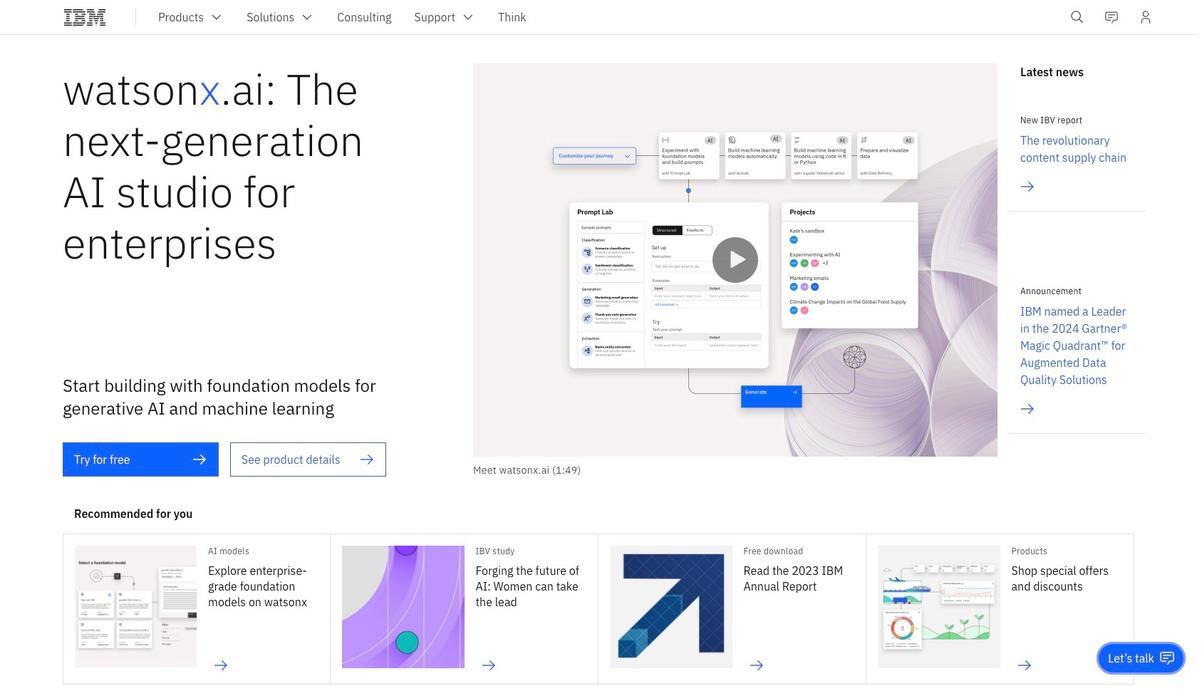 Task type: locate. For each thing, give the bounding box(es) containing it.
let's talk element
[[1109, 651, 1155, 667]]



Task type: vqa. For each thing, say whether or not it's contained in the screenshot.
Let's talk "element"
yes



